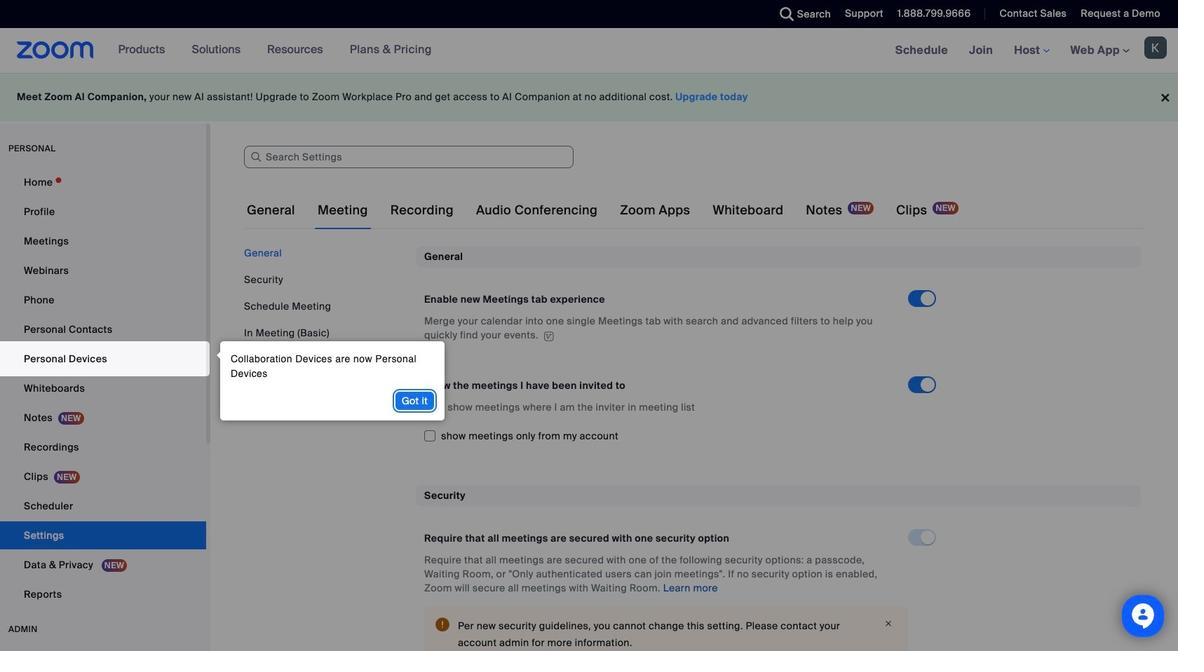 Task type: locate. For each thing, give the bounding box(es) containing it.
chat with bot image
[[1131, 604, 1156, 633]]

footer
[[0, 73, 1179, 121]]

dialog
[[213, 342, 445, 421]]

meetings navigation
[[885, 28, 1179, 74]]

product information navigation
[[108, 28, 443, 73]]

banner
[[0, 28, 1179, 74]]



Task type: vqa. For each thing, say whether or not it's contained in the screenshot.
"Chat with bot" ICON
yes



